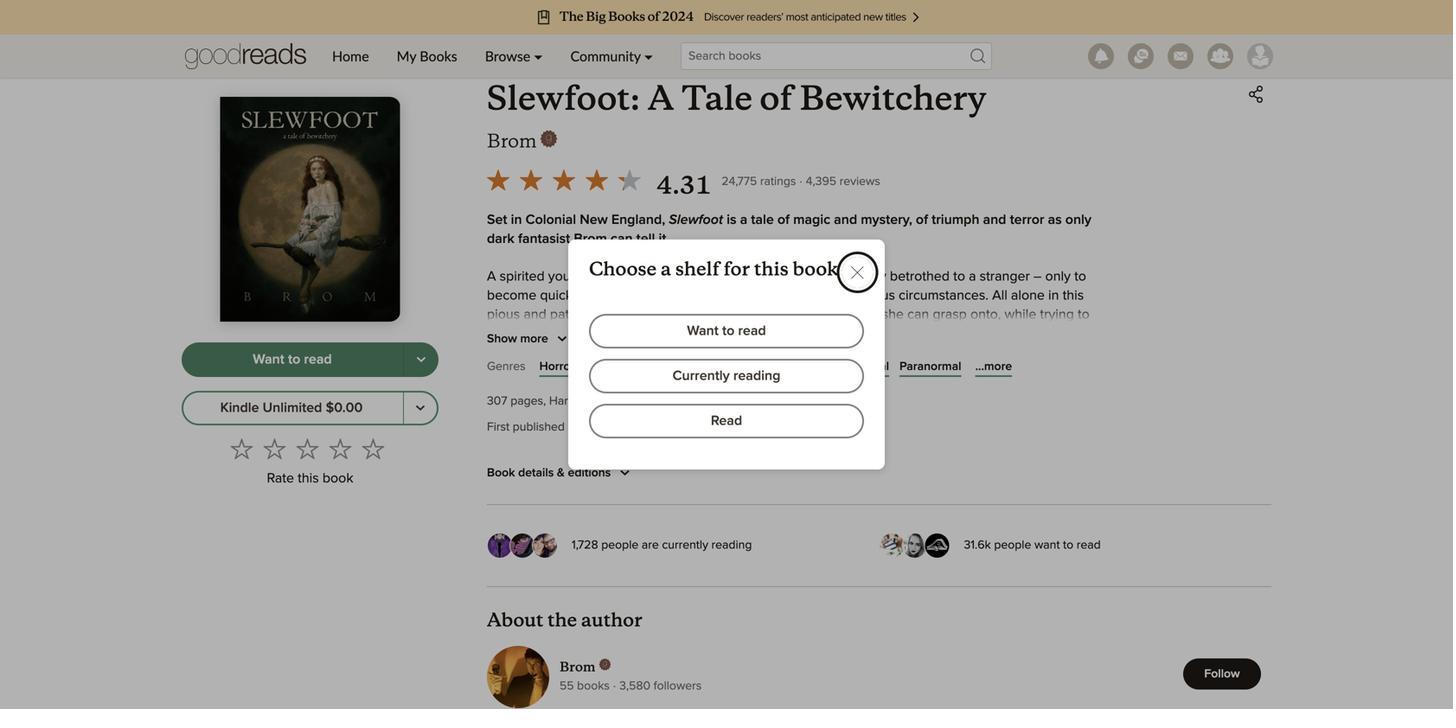 Task type: vqa. For each thing, say whether or not it's contained in the screenshot.
him, at the top right
no



Task type: describe. For each thing, give the bounding box(es) containing it.
brom inside is a tale of magic and mystery, of triumph and terror as only dark fantasist brom can tell it.
[[574, 232, 607, 246]]

choose a shelf for this book dialog
[[568, 240, 885, 470]]

slewfoot,
[[523, 365, 579, 379]]

stranger
[[980, 270, 1030, 284]]

powerful
[[593, 365, 646, 379]]

as inside enter slewfoot, a powerful spirit of antiquity newly woken ... and trying to find his own role in the world. healer or destroyer? protector or predator? but as the shadows walk and villagers start dying, a new rumor is whispered:
[[817, 384, 831, 398]]

hardcover
[[549, 395, 605, 408]]

people for 31.6k
[[994, 540, 1032, 552]]

historical link
[[839, 358, 889, 376]]

1 horizontal spatial slewfoot
[[669, 213, 723, 227]]

and inside complete with 8 pages of brom's mesmerizing full-color artwork and chapter illustrations throughout, his latest book is sure to delight.
[[878, 498, 900, 512]]

terror
[[1010, 213, 1045, 227]]

▾ for browse ▾
[[534, 48, 543, 64]]

and right ...
[[849, 365, 872, 379]]

book inside dialog
[[793, 257, 838, 281]]

in down decide
[[738, 460, 749, 474]]

reading inside button
[[734, 369, 781, 383]]

horror link
[[540, 358, 575, 376]]

rumor
[[567, 403, 603, 417]]

become
[[487, 289, 537, 303]]

2 fiction from the left
[[738, 361, 775, 373]]

brom for goodreads author icon
[[487, 129, 537, 153]]

what inside a spirited young englishwoman, abitha, arrives at a puritan colony betrothed to a stranger – only to become quickly widowed when her husband dies under mysterious circumstances. all alone in this pious and patriarchal society, abitha fights for what little freedom she can grasp onto, while trying to stay true to herself and her past.
[[766, 308, 795, 322]]

are
[[642, 540, 659, 552]]

destroyer?
[[588, 384, 652, 398]]

new
[[580, 213, 608, 227]]

role
[[1005, 365, 1029, 379]]

want inside choose a shelf for this book dialog
[[687, 324, 719, 338]]

witches
[[785, 361, 828, 373]]

2 must from the left
[[938, 441, 968, 455]]

a inside a spirited young englishwoman, abitha, arrives at a puritan colony betrothed to a stranger – only to become quickly widowed when her husband dies under mysterious circumstances. all alone in this pious and patriarchal society, abitha fights for what little freedom she can grasp onto, while trying to stay true to herself and her past.
[[487, 270, 496, 284]]

quickly
[[540, 289, 583, 303]]

meddle
[[689, 460, 735, 474]]

ratings
[[760, 176, 796, 188]]

dark inside is a tale of magic and mystery, of triumph and terror as only dark fantasist brom can tell it.
[[487, 232, 515, 246]]

magic
[[793, 213, 831, 227]]

spirit
[[650, 365, 679, 379]]

24,775 ratings and 4,395 reviews figure
[[722, 170, 881, 191]]

little
[[799, 308, 824, 322]]

paranormal
[[900, 361, 962, 373]]

want
[[1035, 540, 1060, 552]]

young
[[548, 270, 586, 284]]

bewitchery
[[800, 77, 987, 119]]

followers
[[654, 681, 702, 693]]

author
[[581, 609, 643, 632]]

choose
[[589, 257, 657, 281]]

about the author
[[487, 609, 643, 632]]

mysterious
[[829, 289, 895, 303]]

abitha inside both abitha and slewfoot must swiftly decide who they are, and what they must do to survive in a world intent on hanging any who meddle in the dark arts.
[[519, 441, 558, 455]]

all
[[992, 289, 1008, 303]]

0 horizontal spatial want to read button
[[182, 343, 404, 377]]

abitha,
[[685, 270, 727, 284]]

rate 4 out of 5 image
[[329, 438, 352, 460]]

under
[[790, 289, 826, 303]]

currently
[[673, 369, 730, 383]]

1 horizontal spatial want to read button
[[589, 314, 864, 349]]

this inside rate this book element
[[298, 472, 319, 486]]

patriarchal
[[550, 308, 614, 322]]

2 vertical spatial read
[[1077, 540, 1101, 552]]

1 horizontal spatial a
[[648, 77, 674, 119]]

trying inside a spirited young englishwoman, abitha, arrives at a puritan colony betrothed to a stranger – only to become quickly widowed when her husband dies under mysterious circumstances. all alone in this pious and patriarchal society, abitha fights for what little freedom she can grasp onto, while trying to stay true to herself and her past.
[[1040, 308, 1074, 322]]

fantasy
[[585, 361, 628, 373]]

mesmerizing
[[691, 498, 769, 512]]

colonial
[[526, 213, 576, 227]]

his for latest
[[561, 517, 578, 530]]

kindle unlimited $0.00 link
[[182, 391, 404, 426]]

read
[[711, 414, 742, 428]]

browse
[[485, 48, 531, 64]]

can inside a spirited young englishwoman, abitha, arrives at a puritan colony betrothed to a stranger – only to become quickly widowed when her husband dies under mysterious circumstances. all alone in this pious and patriarchal society, abitha fights for what little freedom she can grasp onto, while trying to stay true to herself and her past.
[[908, 308, 929, 322]]

0 horizontal spatial want
[[253, 353, 285, 367]]

herself
[[558, 327, 600, 341]]

read inside choose a shelf for this book dialog
[[738, 324, 766, 338]]

complete
[[487, 498, 546, 512]]

delight.
[[711, 517, 756, 530]]

latest
[[582, 517, 614, 530]]

intent
[[524, 460, 559, 474]]

a right the horror link on the left of page
[[582, 365, 590, 379]]

historical for historical fiction
[[638, 361, 689, 373]]

hanging
[[581, 460, 631, 474]]

on
[[562, 460, 578, 474]]

to up kindle unlimited $0.00 link
[[288, 353, 300, 367]]

horror
[[540, 361, 575, 373]]

his for own
[[955, 365, 972, 379]]

55
[[560, 681, 574, 693]]

mystery,
[[861, 213, 913, 227]]

do
[[971, 441, 987, 455]]

show more button
[[487, 329, 573, 350]]

to right want
[[1063, 540, 1074, 552]]

and down society, in the top left of the page
[[603, 327, 626, 341]]

in right 'set'
[[511, 213, 522, 227]]

0 horizontal spatial want to read
[[253, 353, 332, 367]]

reviews
[[840, 176, 881, 188]]

artwork
[[828, 498, 874, 512]]

walk
[[915, 384, 943, 398]]

what inside both abitha and slewfoot must swiftly decide who they are, and what they must do to survive in a world intent on hanging any who meddle in the dark arts.
[[876, 441, 905, 455]]

currently reading
[[673, 369, 781, 383]]

...more
[[976, 361, 1012, 373]]

pious
[[487, 308, 520, 322]]

predator?
[[731, 384, 790, 398]]

historical for historical
[[839, 361, 889, 373]]

307 pages, hardcover
[[487, 395, 605, 408]]

want to read inside choose a shelf for this book dialog
[[687, 324, 766, 338]]

freedom
[[827, 308, 879, 322]]

slewfoot:
[[487, 77, 640, 119]]

to inside both abitha and slewfoot must swiftly decide who they are, and what they must do to survive in a world intent on hanging any who meddle in the dark arts.
[[991, 441, 1003, 455]]

antiquity
[[698, 365, 750, 379]]

are,
[[823, 441, 846, 455]]

advertisement element
[[307, 0, 1146, 48]]

protector
[[655, 384, 711, 398]]

books
[[577, 681, 610, 693]]

this inside a spirited young englishwoman, abitha, arrives at a puritan colony betrothed to a stranger – only to become quickly widowed when her husband dies under mysterious circumstances. all alone in this pious and patriarchal society, abitha fights for what little freedom she can grasp onto, while trying to stay true to herself and her past.
[[1063, 289, 1084, 303]]

community ▾ link
[[557, 35, 667, 78]]

dying,
[[487, 403, 524, 417]]

decide
[[719, 441, 760, 455]]

people for 1,728
[[602, 540, 639, 552]]

to inside enter slewfoot, a powerful spirit of antiquity newly woken ... and trying to find his own role in the world. healer or destroyer? protector or predator? but as the shadows walk and villagers start dying, a new rumor is whispered:
[[913, 365, 925, 379]]

my books
[[397, 48, 457, 64]]

arts.
[[806, 460, 832, 474]]

slewfoot inside both abitha and slewfoot must swiftly decide who they are, and what they must do to survive in a world intent on hanging any who meddle in the dark arts.
[[588, 441, 641, 455]]

illustrations
[[954, 498, 1022, 512]]

historical fiction link
[[638, 358, 728, 376]]

of inside complete with 8 pages of brom's mesmerizing full-color artwork and chapter illustrations throughout, his latest book is sure to delight.
[[631, 498, 643, 512]]

3,580
[[620, 681, 651, 693]]

the down ...
[[834, 384, 854, 398]]

fantasy link
[[585, 358, 628, 376]]

tale
[[751, 213, 774, 227]]

2021
[[647, 421, 673, 433]]

a spirited young englishwoman, abitha, arrives at a puritan colony betrothed to a stranger – only to become quickly widowed when her husband dies under mysterious circumstances. all alone in this pious and patriarchal society, abitha fights for what little freedom she can grasp onto, while trying to stay true to herself and her past.
[[487, 270, 1090, 341]]

community ▾
[[571, 48, 653, 64]]

world.
[[487, 384, 524, 398]]

average rating of 4.31 stars. figure
[[482, 164, 722, 202]]

a right "at"
[[790, 270, 797, 284]]

307
[[487, 395, 508, 408]]

1 or from the left
[[572, 384, 584, 398]]

1 vertical spatial reading
[[712, 540, 752, 552]]

top genres for this book element
[[487, 356, 1272, 383]]

swiftly
[[678, 441, 715, 455]]

0 horizontal spatial who
[[659, 460, 685, 474]]

and up on
[[562, 441, 585, 455]]



Task type: locate. For each thing, give the bounding box(es) containing it.
in up start
[[1032, 365, 1043, 379]]

who right decide
[[764, 441, 790, 455]]

her down society, in the top left of the page
[[630, 327, 650, 341]]

0 vertical spatial only
[[1066, 213, 1092, 227]]

0 vertical spatial for
[[724, 257, 750, 281]]

0 horizontal spatial a
[[487, 270, 496, 284]]

shelf
[[675, 257, 720, 281]]

2 horizontal spatial is
[[727, 213, 737, 227]]

trying up shadows
[[876, 365, 910, 379]]

brom link up rating 4.31 out of 5 image
[[487, 129, 558, 153]]

tale
[[682, 77, 753, 119]]

a left tale
[[740, 213, 748, 227]]

dark inside both abitha and slewfoot must swiftly decide who they are, and what they must do to survive in a world intent on hanging any who meddle in the dark arts.
[[775, 460, 802, 474]]

0 vertical spatial reading
[[734, 369, 781, 383]]

want to read button down husband at the top of the page
[[589, 314, 864, 349]]

1 horizontal spatial want
[[687, 324, 719, 338]]

1 vertical spatial as
[[817, 384, 831, 398]]

and right 'are,'
[[849, 441, 872, 455]]

want to read down fights
[[687, 324, 766, 338]]

0 vertical spatial want
[[687, 324, 719, 338]]

24,775 ratings
[[722, 176, 796, 188]]

0 horizontal spatial read
[[304, 353, 332, 367]]

1 horizontal spatial can
[[908, 308, 929, 322]]

dark left arts.
[[775, 460, 802, 474]]

must down 2021
[[645, 441, 674, 455]]

the most anticipated books of 2024 image
[[98, 0, 1356, 35]]

1 vertical spatial for
[[746, 308, 762, 322]]

historical inside 'historical fiction' link
[[638, 361, 689, 373]]

with
[[550, 498, 575, 512]]

in
[[511, 213, 522, 227], [1049, 289, 1059, 303], [1032, 365, 1043, 379], [1053, 441, 1064, 455], [738, 460, 749, 474]]

to inside choose a shelf for this book dialog
[[722, 324, 735, 338]]

1 vertical spatial this
[[1063, 289, 1084, 303]]

1 vertical spatial want to read
[[253, 353, 332, 367]]

▾ right browse
[[534, 48, 543, 64]]

historical
[[638, 361, 689, 373], [839, 361, 889, 373]]

new
[[538, 403, 564, 417]]

betrothed
[[890, 270, 950, 284]]

details
[[518, 467, 554, 479]]

0 horizontal spatial can
[[611, 232, 633, 246]]

circumstances.
[[899, 289, 989, 303]]

can inside is a tale of magic and mystery, of triumph and terror as only dark fantasist brom can tell it.
[[611, 232, 633, 246]]

brom for goodreads author image
[[560, 659, 596, 676]]

rate 1 out of 5 image
[[231, 438, 253, 460]]

book
[[793, 257, 838, 281], [323, 472, 353, 486], [618, 517, 649, 530]]

0 horizontal spatial or
[[572, 384, 584, 398]]

fiction link
[[738, 358, 775, 376]]

1 historical from the left
[[638, 361, 689, 373]]

2 they from the left
[[909, 441, 935, 455]]

my books link
[[383, 35, 471, 78]]

abitha
[[666, 308, 706, 322], [519, 441, 558, 455]]

1 ▾ from the left
[[534, 48, 543, 64]]

alone
[[1011, 289, 1045, 303]]

and left terror
[[983, 213, 1007, 227]]

society,
[[618, 308, 663, 322]]

book details & editions
[[487, 467, 611, 479]]

in inside enter slewfoot, a powerful spirit of antiquity newly woken ... and trying to find his own role in the world. healer or destroyer? protector or predator? but as the shadows walk and villagers start dying, a new rumor is whispered:
[[1032, 365, 1043, 379]]

dark down 'set'
[[487, 232, 515, 246]]

want up kindle unlimited $0.00
[[253, 353, 285, 367]]

0 vertical spatial his
[[955, 365, 972, 379]]

$0.00
[[326, 402, 363, 415]]

1 horizontal spatial book
[[618, 517, 649, 530]]

3,580 followers
[[620, 681, 702, 693]]

1 horizontal spatial read
[[738, 324, 766, 338]]

what down dies in the right top of the page
[[766, 308, 795, 322]]

to inside complete with 8 pages of brom's mesmerizing full-color artwork and chapter illustrations throughout, his latest book is sure to delight.
[[696, 517, 708, 530]]

read down fights
[[738, 324, 766, 338]]

book up "under"
[[793, 257, 838, 281]]

show more
[[487, 333, 548, 345]]

0 vertical spatial her
[[682, 289, 702, 303]]

read up kindle unlimited $0.00 link
[[304, 353, 332, 367]]

they up chapter
[[909, 441, 935, 455]]

1 horizontal spatial as
[[1048, 213, 1062, 227]]

survive
[[1006, 441, 1049, 455]]

the up start
[[1047, 365, 1066, 379]]

kindle unlimited $0.00
[[220, 402, 363, 415]]

books
[[420, 48, 457, 64]]

0 vertical spatial who
[[764, 441, 790, 455]]

is left tale
[[727, 213, 737, 227]]

0 vertical spatial is
[[727, 213, 737, 227]]

is down brom's
[[652, 517, 662, 530]]

1 vertical spatial her
[[630, 327, 650, 341]]

unlimited
[[263, 402, 322, 415]]

None search field
[[667, 42, 1006, 70]]

0 horizontal spatial as
[[817, 384, 831, 398]]

goodreads author image
[[599, 659, 611, 671]]

woken
[[792, 365, 833, 379]]

0 vertical spatial slewfoot
[[669, 213, 723, 227]]

dies
[[761, 289, 787, 303]]

home
[[332, 48, 369, 64]]

1 horizontal spatial who
[[764, 441, 790, 455]]

when
[[645, 289, 678, 303]]

0 vertical spatial brom
[[487, 129, 537, 153]]

0 horizontal spatial what
[[766, 308, 795, 322]]

newly
[[753, 365, 789, 379]]

to right –
[[1075, 270, 1087, 284]]

1 horizontal spatial this
[[754, 257, 789, 281]]

2 vertical spatial this
[[298, 472, 319, 486]]

book down rate 4 out of 5 image
[[323, 472, 353, 486]]

people left want
[[994, 540, 1032, 552]]

0 horizontal spatial ▾
[[534, 48, 543, 64]]

0 vertical spatial abitha
[[666, 308, 706, 322]]

1 vertical spatial trying
[[876, 365, 910, 379]]

want down fights
[[687, 324, 719, 338]]

1 horizontal spatial they
[[909, 441, 935, 455]]

0 horizontal spatial this
[[298, 472, 319, 486]]

...more button
[[976, 358, 1012, 376]]

1 horizontal spatial what
[[876, 441, 905, 455]]

brom left goodreads author icon
[[487, 129, 537, 153]]

1 horizontal spatial historical
[[839, 361, 889, 373]]

a inside dialog
[[661, 257, 671, 281]]

reading up predator? at the right bottom
[[734, 369, 781, 383]]

goodreads author image
[[540, 130, 558, 148]]

1 horizontal spatial his
[[955, 365, 972, 379]]

2 horizontal spatial read
[[1077, 540, 1101, 552]]

the down decide
[[752, 460, 772, 474]]

is inside is a tale of magic and mystery, of triumph and terror as only dark fantasist brom can tell it.
[[727, 213, 737, 227]]

trying
[[1040, 308, 1074, 322], [876, 365, 910, 379]]

witches link
[[785, 358, 828, 376]]

0 vertical spatial what
[[766, 308, 795, 322]]

0 horizontal spatial her
[[630, 327, 650, 341]]

first
[[487, 421, 510, 433]]

1 horizontal spatial people
[[994, 540, 1032, 552]]

a inside both abitha and slewfoot must swiftly decide who they are, and what they must do to survive in a world intent on hanging any who meddle in the dark arts.
[[1067, 441, 1075, 455]]

is inside complete with 8 pages of brom's mesmerizing full-color artwork and chapter illustrations throughout, his latest book is sure to delight.
[[652, 517, 662, 530]]

0 horizontal spatial they
[[793, 441, 819, 455]]

0 horizontal spatial must
[[645, 441, 674, 455]]

1 vertical spatial what
[[876, 441, 905, 455]]

but
[[793, 384, 814, 398]]

what right 'are,'
[[876, 441, 905, 455]]

as right but
[[817, 384, 831, 398]]

rate this book
[[267, 472, 353, 486]]

–
[[1034, 270, 1042, 284]]

this right rate
[[298, 472, 319, 486]]

0 horizontal spatial book
[[323, 472, 353, 486]]

only right –
[[1046, 270, 1071, 284]]

onto,
[[971, 308, 1001, 322]]

triumph
[[932, 213, 980, 227]]

the inside both abitha and slewfoot must swiftly decide who they are, and what they must do to survive in a world intent on hanging any who meddle in the dark arts.
[[752, 460, 772, 474]]

rate 5 out of 5 image
[[362, 438, 385, 460]]

1 vertical spatial slewfoot
[[588, 441, 641, 455]]

brom down "new"
[[574, 232, 607, 246]]

2 people from the left
[[994, 540, 1032, 552]]

rate 2 out of 5 image
[[263, 438, 286, 460]]

1 vertical spatial read
[[304, 353, 332, 367]]

reading down delight.
[[712, 540, 752, 552]]

to right do on the bottom right of page
[[991, 441, 1003, 455]]

abitha up past.
[[666, 308, 706, 322]]

0 horizontal spatial his
[[561, 517, 578, 530]]

read right want
[[1077, 540, 1101, 552]]

for
[[724, 257, 750, 281], [746, 308, 762, 322]]

1 vertical spatial book
[[323, 472, 353, 486]]

▾ for community ▾
[[644, 48, 653, 64]]

2 vertical spatial book
[[618, 517, 649, 530]]

a up published
[[527, 403, 535, 417]]

to down fights
[[722, 324, 735, 338]]

both
[[487, 441, 515, 455]]

1 vertical spatial his
[[561, 517, 578, 530]]

a inside is a tale of magic and mystery, of triumph and terror as only dark fantasist brom can tell it.
[[740, 213, 748, 227]]

stay
[[487, 327, 512, 341]]

his down with
[[561, 517, 578, 530]]

to left find
[[913, 365, 925, 379]]

book
[[487, 467, 515, 479]]

or
[[572, 384, 584, 398], [715, 384, 727, 398]]

this right alone
[[1063, 289, 1084, 303]]

start
[[1026, 384, 1053, 398]]

and up true
[[524, 308, 547, 322]]

home link
[[318, 35, 383, 78]]

show
[[487, 333, 517, 345]]

husband
[[705, 289, 758, 303]]

book inside complete with 8 pages of brom's mesmerizing full-color artwork and chapter illustrations throughout, his latest book is sure to delight.
[[618, 517, 649, 530]]

rating 4.31 out of 5 image
[[482, 164, 646, 196]]

1 vertical spatial brom link
[[560, 659, 702, 676]]

2 or from the left
[[715, 384, 727, 398]]

brom link up 3,580
[[560, 659, 702, 676]]

1 vertical spatial abitha
[[519, 441, 558, 455]]

who
[[764, 441, 790, 455], [659, 460, 685, 474]]

for down dies in the right top of the page
[[746, 308, 762, 322]]

1 vertical spatial only
[[1046, 270, 1071, 284]]

enter slewfoot, a powerful spirit of antiquity newly woken ... and trying to find his own role in the world. healer or destroyer? protector or predator? but as the shadows walk and villagers start dying, a new rumor is whispered:
[[487, 365, 1066, 417]]

can right she
[[908, 308, 929, 322]]

is
[[727, 213, 737, 227], [607, 403, 616, 417], [652, 517, 662, 530]]

book details & editions button
[[487, 463, 635, 484]]

for up husband at the top of the page
[[724, 257, 750, 281]]

currently reading button
[[589, 359, 864, 394]]

as
[[1048, 213, 1062, 227], [817, 384, 831, 398]]

her down abitha,
[[682, 289, 702, 303]]

1 vertical spatial can
[[908, 308, 929, 322]]

0 vertical spatial dark
[[487, 232, 515, 246]]

0 vertical spatial trying
[[1040, 308, 1074, 322]]

only inside is a tale of magic and mystery, of triumph and terror as only dark fantasist brom can tell it.
[[1066, 213, 1092, 227]]

the right about at the bottom
[[548, 609, 577, 632]]

genres
[[487, 361, 526, 373]]

only right terror
[[1066, 213, 1092, 227]]

and right magic
[[834, 213, 858, 227]]

slewfoot up hanging
[[588, 441, 641, 455]]

book up are
[[618, 517, 649, 530]]

1 horizontal spatial want to read
[[687, 324, 766, 338]]

book title: slewfoot: a tale of bewitchery element
[[487, 77, 987, 119]]

and right artwork
[[878, 498, 900, 512]]

1 vertical spatial a
[[487, 270, 496, 284]]

to right true
[[543, 327, 555, 341]]

can left tell
[[611, 232, 633, 246]]

1 horizontal spatial her
[[682, 289, 702, 303]]

trying inside enter slewfoot, a powerful spirit of antiquity newly woken ... and trying to find his own role in the world. healer or destroyer? protector or predator? but as the shadows walk and villagers start dying, a new rumor is whispered:
[[876, 365, 910, 379]]

my
[[397, 48, 416, 64]]

only inside a spirited young englishwoman, abitha, arrives at a puritan colony betrothed to a stranger – only to become quickly widowed when her husband dies under mysterious circumstances. all alone in this pious and patriarchal society, abitha fights for what little freedom she can grasp onto, while trying to stay true to herself and her past.
[[1046, 270, 1071, 284]]

of inside enter slewfoot, a powerful spirit of antiquity newly woken ... and trying to find his own role in the world. healer or destroyer? protector or predator? but as the shadows walk and villagers start dying, a new rumor is whispered:
[[683, 365, 695, 379]]

his inside complete with 8 pages of brom's mesmerizing full-color artwork and chapter illustrations throughout, his latest book is sure to delight.
[[561, 517, 578, 530]]

color
[[794, 498, 825, 512]]

september
[[568, 421, 627, 433]]

2 vertical spatial is
[[652, 517, 662, 530]]

read button
[[589, 404, 864, 439]]

slewfoot down 4.31
[[669, 213, 723, 227]]

1 horizontal spatial or
[[715, 384, 727, 398]]

in inside a spirited young englishwoman, abitha, arrives at a puritan colony betrothed to a stranger – only to become quickly widowed when her husband dies under mysterious circumstances. all alone in this pious and patriarchal society, abitha fights for what little freedom she can grasp onto, while trying to stay true to herself and her past.
[[1049, 289, 1059, 303]]

rating 0 out of 5 group
[[225, 433, 390, 466]]

0 vertical spatial read
[[738, 324, 766, 338]]

as right terror
[[1048, 213, 1062, 227]]

1,728 people are currently reading
[[572, 540, 752, 552]]

0 vertical spatial book
[[793, 257, 838, 281]]

0 horizontal spatial brom link
[[487, 129, 558, 153]]

set in colonial new england, slewfoot
[[487, 213, 727, 227]]

0 horizontal spatial historical
[[638, 361, 689, 373]]

people
[[602, 540, 639, 552], [994, 540, 1032, 552]]

this up dies in the right top of the page
[[754, 257, 789, 281]]

as inside is a tale of magic and mystery, of triumph and terror as only dark fantasist brom can tell it.
[[1048, 213, 1062, 227]]

to up circumstances.
[[954, 270, 966, 284]]

pages
[[590, 498, 627, 512]]

in right alone
[[1049, 289, 1059, 303]]

▾ right community
[[644, 48, 653, 64]]

home image
[[185, 35, 306, 78]]

1 horizontal spatial trying
[[1040, 308, 1074, 322]]

what
[[766, 308, 795, 322], [876, 441, 905, 455]]

1 horizontal spatial is
[[652, 517, 662, 530]]

0 horizontal spatial people
[[602, 540, 639, 552]]

0 vertical spatial brom link
[[487, 129, 558, 153]]

must left do on the bottom right of page
[[938, 441, 968, 455]]

0 vertical spatial want to read
[[687, 324, 766, 338]]

to right while
[[1078, 308, 1090, 322]]

abitha up intent
[[519, 441, 558, 455]]

1 horizontal spatial brom link
[[560, 659, 702, 676]]

or down currently reading
[[715, 384, 727, 398]]

0 horizontal spatial trying
[[876, 365, 910, 379]]

0 vertical spatial as
[[1048, 213, 1062, 227]]

profile image for brom. image
[[487, 646, 549, 709]]

people left are
[[602, 540, 639, 552]]

1 vertical spatial brom
[[574, 232, 607, 246]]

paranormal link
[[900, 358, 962, 376]]

currently
[[662, 540, 709, 552]]

and down find
[[946, 384, 969, 398]]

4,395 reviews
[[806, 176, 881, 188]]

or up the "rumor"
[[572, 384, 584, 398]]

a up 'become'
[[487, 270, 496, 284]]

while
[[1005, 308, 1037, 322]]

2 horizontal spatial book
[[793, 257, 838, 281]]

0 vertical spatial a
[[648, 77, 674, 119]]

for inside a spirited young englishwoman, abitha, arrives at a puritan colony betrothed to a stranger – only to become quickly widowed when her husband dies under mysterious circumstances. all alone in this pious and patriarchal society, abitha fights for what little freedom she can grasp onto, while trying to stay true to herself and her past.
[[746, 308, 762, 322]]

1 horizontal spatial dark
[[775, 460, 802, 474]]

for inside dialog
[[724, 257, 750, 281]]

1 vertical spatial want
[[253, 353, 285, 367]]

enter
[[487, 365, 519, 379]]

0 vertical spatial can
[[611, 232, 633, 246]]

want to read up unlimited
[[253, 353, 332, 367]]

a up when
[[661, 257, 671, 281]]

historical up shadows
[[839, 361, 889, 373]]

his right find
[[955, 365, 972, 379]]

in right survive
[[1053, 441, 1064, 455]]

published
[[513, 421, 565, 433]]

1 vertical spatial is
[[607, 403, 616, 417]]

0 horizontal spatial abitha
[[519, 441, 558, 455]]

a left tale
[[648, 77, 674, 119]]

1 fiction from the left
[[692, 361, 728, 373]]

1 horizontal spatial fiction
[[738, 361, 775, 373]]

1 must from the left
[[645, 441, 674, 455]]

throughout,
[[487, 517, 557, 530]]

is inside enter slewfoot, a powerful spirit of antiquity newly woken ... and trying to find his own role in the world. healer or destroyer? protector or predator? but as the shadows walk and villagers start dying, a new rumor is whispered:
[[607, 403, 616, 417]]

1 horizontal spatial must
[[938, 441, 968, 455]]

they up arts.
[[793, 441, 819, 455]]

world
[[487, 460, 521, 474]]

31.6k people want to read
[[964, 540, 1101, 552]]

abitha inside a spirited young englishwoman, abitha, arrives at a puritan colony betrothed to a stranger – only to become quickly widowed when her husband dies under mysterious circumstances. all alone in this pious and patriarchal society, abitha fights for what little freedom she can grasp onto, while trying to stay true to herself and her past.
[[666, 308, 706, 322]]

21,
[[630, 421, 644, 433]]

widowed
[[586, 289, 641, 303]]

is down the destroyer?
[[607, 403, 616, 417]]

55 books
[[560, 681, 610, 693]]

who right any
[[659, 460, 685, 474]]

historical up "protector"
[[638, 361, 689, 373]]

to right sure
[[696, 517, 708, 530]]

this inside choose a shelf for this book dialog
[[754, 257, 789, 281]]

1 vertical spatial who
[[659, 460, 685, 474]]

rate this book element
[[182, 433, 439, 492]]

0 vertical spatial this
[[754, 257, 789, 281]]

1 they from the left
[[793, 441, 819, 455]]

a right survive
[[1067, 441, 1075, 455]]

1 horizontal spatial abitha
[[666, 308, 706, 322]]

his inside enter slewfoot, a powerful spirit of antiquity newly woken ... and trying to find his own role in the world. healer or destroyer? protector or predator? but as the shadows walk and villagers start dying, a new rumor is whispered:
[[955, 365, 972, 379]]

a left stranger on the right top of page
[[969, 270, 976, 284]]

1 people from the left
[[602, 540, 639, 552]]

grasp
[[933, 308, 967, 322]]

1 horizontal spatial ▾
[[644, 48, 653, 64]]

want to read button up kindle unlimited $0.00 link
[[182, 343, 404, 377]]

2 ▾ from the left
[[644, 48, 653, 64]]

0 horizontal spatial dark
[[487, 232, 515, 246]]

trying down alone
[[1040, 308, 1074, 322]]

rate 3 out of 5 image
[[296, 438, 319, 460]]

4.31
[[657, 170, 711, 201]]

brom up 55 books
[[560, 659, 596, 676]]

fights
[[709, 308, 742, 322]]

0 horizontal spatial slewfoot
[[588, 441, 641, 455]]

true
[[515, 327, 539, 341]]

1 vertical spatial dark
[[775, 460, 802, 474]]

2 historical from the left
[[839, 361, 889, 373]]



